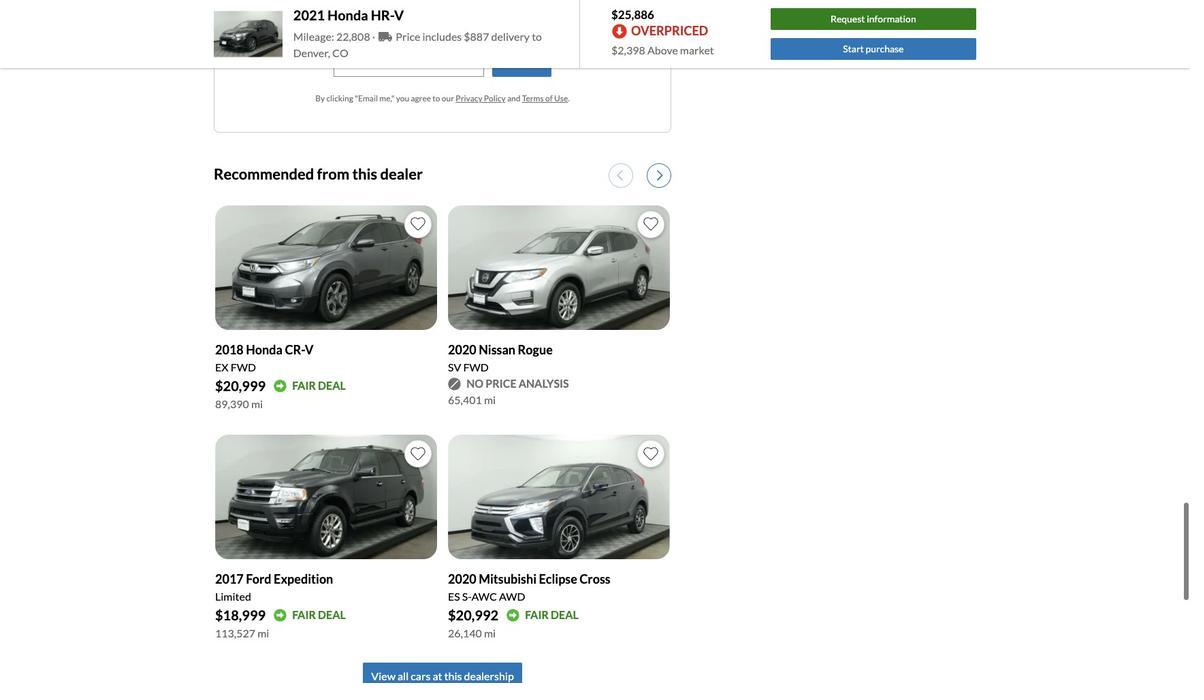 Task type: locate. For each thing, give the bounding box(es) containing it.
2020 inside 2020 mitsubishi eclipse cross es s-awc awd
[[448, 573, 477, 587]]

me right email
[[529, 55, 544, 68]]

fair deal for $18,999
[[292, 609, 346, 622]]

fwd inside 2020 nissan rogue sv fwd
[[463, 361, 489, 374]]

1 vertical spatial to
[[433, 93, 440, 104]]

information
[[867, 13, 917, 25]]

2017 ford expedition image
[[215, 435, 437, 560]]

to
[[532, 30, 542, 43], [433, 93, 440, 104]]

0 vertical spatial this
[[494, 10, 512, 23]]

you
[[396, 93, 409, 104]]

and
[[507, 93, 521, 104]]

fair deal down expedition
[[292, 609, 346, 622]]

co
[[332, 46, 349, 59]]

fair deal down cr-
[[292, 379, 346, 392]]

1 horizontal spatial fwd
[[463, 361, 489, 374]]

to inside price includes $887 delivery to denver, co
[[532, 30, 542, 43]]

0 horizontal spatial fwd
[[231, 361, 256, 374]]

$2,398 above market
[[612, 44, 714, 57]]

nissan
[[479, 343, 516, 358]]

0 horizontal spatial me
[[386, 10, 401, 23]]

mi down $20,999
[[251, 398, 263, 411]]

2020 nissan rogue sv fwd
[[448, 343, 553, 374]]

denver,
[[293, 46, 330, 59]]

2021 honda hr-v
[[293, 7, 404, 23]]

above
[[648, 44, 678, 57]]

view all cars at this dealership
[[371, 671, 514, 684]]

v for cr-
[[305, 343, 314, 358]]

deal for $18,999
[[318, 609, 346, 622]]

0 horizontal spatial this
[[353, 165, 377, 183]]

mi for $20,992
[[484, 628, 496, 641]]

fwd inside the '2018 honda cr-v ex fwd'
[[231, 361, 256, 374]]

1 vertical spatial v
[[305, 343, 314, 358]]

fair down expedition
[[292, 609, 316, 622]]

2 fwd from the left
[[463, 361, 489, 374]]

1 vertical spatial of
[[546, 93, 553, 104]]

fair down cr-
[[292, 379, 316, 392]]

email me button
[[492, 47, 552, 77]]

scroll right image
[[657, 169, 663, 181]]

view
[[371, 671, 396, 684]]

me inside button
[[529, 55, 544, 68]]

1 vertical spatial 2020
[[448, 573, 477, 587]]

includes
[[423, 30, 462, 43]]

cross
[[580, 573, 611, 587]]

0 vertical spatial of
[[403, 10, 413, 23]]

fair deal
[[292, 379, 346, 392], [292, 609, 346, 622], [525, 609, 579, 622]]

fair deal image down the awd on the bottom of the page
[[507, 610, 520, 623]]

deal
[[318, 379, 346, 392], [318, 609, 346, 622], [551, 609, 579, 622]]

listings
[[438, 10, 473, 23]]

request information
[[831, 13, 917, 25]]

mi down price
[[484, 394, 496, 407]]

0 vertical spatial me
[[386, 10, 401, 23]]

0 vertical spatial to
[[532, 30, 542, 43]]

0 vertical spatial v
[[394, 7, 404, 23]]

0 horizontal spatial of
[[403, 10, 413, 23]]

privacy
[[456, 93, 483, 104]]

eclipse
[[539, 573, 578, 587]]

0 horizontal spatial v
[[305, 343, 314, 358]]

2021 honda hr-v image
[[214, 8, 283, 60]]

email me
[[501, 55, 544, 68]]

"email
[[355, 93, 378, 104]]

$20,999
[[215, 378, 266, 394]]

fwd
[[231, 361, 256, 374], [463, 361, 489, 374]]

2 horizontal spatial this
[[494, 10, 512, 23]]

no price analysis image
[[448, 378, 461, 391]]

view all cars at this dealership link
[[363, 664, 522, 684]]

1 horizontal spatial me
[[529, 55, 544, 68]]

honda left cr-
[[246, 343, 283, 358]]

fair deal for $20,999
[[292, 379, 346, 392]]

89,390 mi
[[215, 398, 263, 411]]

2020 for 2020 nissan rogue
[[448, 343, 477, 358]]

2020 inside 2020 nissan rogue sv fwd
[[448, 343, 477, 358]]

113,527
[[215, 628, 255, 641]]

1 horizontal spatial this
[[445, 671, 462, 684]]

honda up 22,808
[[328, 7, 368, 23]]

1 horizontal spatial to
[[532, 30, 542, 43]]

0 horizontal spatial to
[[433, 93, 440, 104]]

of left the use
[[546, 93, 553, 104]]

v inside the '2018 honda cr-v ex fwd'
[[305, 343, 314, 358]]

fair for $18,999
[[292, 609, 316, 622]]

fair deal image for $20,992
[[507, 610, 520, 623]]

mi
[[484, 394, 496, 407], [251, 398, 263, 411], [258, 628, 269, 641], [484, 628, 496, 641]]

mi right 113,527
[[258, 628, 269, 641]]

$887
[[464, 30, 489, 43]]

fair deal image for $20,999
[[274, 380, 287, 393]]

2020 mitsubishi eclipse cross image
[[448, 435, 670, 560]]

honda
[[328, 7, 368, 23], [246, 343, 283, 358]]

fwd up $20,999
[[231, 361, 256, 374]]

2 2020 from the top
[[448, 573, 477, 587]]

1 fwd from the left
[[231, 361, 256, 374]]

this right like
[[494, 10, 512, 23]]

me
[[386, 10, 401, 23], [529, 55, 544, 68]]

to down one
[[532, 30, 542, 43]]

1 horizontal spatial of
[[546, 93, 553, 104]]

fair deal image
[[274, 380, 287, 393], [274, 610, 287, 623], [507, 610, 520, 623]]

0 horizontal spatial honda
[[246, 343, 283, 358]]

fair deal image down the '2018 honda cr-v ex fwd'
[[274, 380, 287, 393]]

$25,886
[[612, 7, 655, 22]]

hr-
[[371, 7, 394, 23]]

ford
[[246, 573, 272, 587]]

honda inside the '2018 honda cr-v ex fwd'
[[246, 343, 283, 358]]

2020
[[448, 343, 477, 358], [448, 573, 477, 587]]

cr-
[[285, 343, 305, 358]]

1 vertical spatial this
[[353, 165, 377, 183]]

me up truck moving image
[[386, 10, 401, 23]]

1 vertical spatial honda
[[246, 343, 283, 358]]

2020 up the sv
[[448, 343, 477, 358]]

1 horizontal spatial v
[[394, 7, 404, 23]]

1 horizontal spatial honda
[[328, 7, 368, 23]]

to left our
[[433, 93, 440, 104]]

113,527 mi
[[215, 628, 269, 641]]

fair down 2020 mitsubishi eclipse cross es s-awc awd at bottom
[[525, 609, 549, 622]]

from
[[317, 165, 350, 183]]

mi down $20,992
[[484, 628, 496, 641]]

fwd up no
[[463, 361, 489, 374]]

v
[[394, 7, 404, 23], [305, 343, 314, 358]]

this right from
[[353, 165, 377, 183]]

22,808
[[336, 30, 370, 43]]

by clicking "email me," you agree to our privacy policy and terms of use .
[[315, 93, 570, 104]]

2020 up s-
[[448, 573, 477, 587]]

s-
[[462, 591, 472, 604]]

fair deal down 2020 mitsubishi eclipse cross es s-awc awd at bottom
[[525, 609, 579, 622]]

fair deal image down 2017 ford expedition limited at the bottom left
[[274, 610, 287, 623]]

1 vertical spatial me
[[529, 55, 544, 68]]

·
[[372, 30, 375, 43]]

0 vertical spatial 2020
[[448, 343, 477, 358]]

scroll left image
[[617, 169, 623, 181]]

policy
[[484, 93, 506, 104]]

fair
[[292, 379, 316, 392], [292, 609, 316, 622], [525, 609, 549, 622]]

1 2020 from the top
[[448, 343, 477, 358]]

at
[[433, 671, 442, 684]]

2017
[[215, 573, 244, 587]]

expedition
[[274, 573, 333, 587]]

of left new
[[403, 10, 413, 23]]

2017 ford expedition limited
[[215, 573, 333, 604]]

fair for $20,999
[[292, 379, 316, 392]]

this right at
[[445, 671, 462, 684]]

0 vertical spatial honda
[[328, 7, 368, 23]]

2018 honda cr-v ex fwd
[[215, 343, 314, 374]]

this
[[494, 10, 512, 23], [353, 165, 377, 183], [445, 671, 462, 684]]



Task type: vqa. For each thing, say whether or not it's contained in the screenshot.
Show price history link
no



Task type: describe. For each thing, give the bounding box(es) containing it.
2 vertical spatial this
[[445, 671, 462, 684]]

start purchase button
[[771, 38, 977, 60]]

$2,398
[[612, 44, 646, 57]]

2020 for 2020 mitsubishi eclipse cross
[[448, 573, 477, 587]]

.
[[568, 93, 570, 104]]

mileage: 22,808 ·
[[293, 30, 378, 43]]

by
[[315, 93, 325, 104]]

me for notify
[[386, 10, 401, 23]]

request information button
[[771, 8, 977, 30]]

price
[[486, 377, 517, 390]]

2021
[[293, 7, 325, 23]]

me for email
[[529, 55, 544, 68]]

no
[[467, 377, 484, 390]]

truck moving image
[[379, 31, 393, 42]]

2018
[[215, 343, 244, 358]]

use
[[554, 93, 568, 104]]

one
[[514, 10, 533, 23]]

purchase
[[866, 43, 904, 55]]

fair for $20,992
[[525, 609, 549, 622]]

me,"
[[380, 93, 395, 104]]

privacy policy link
[[456, 93, 506, 104]]

dealership
[[464, 671, 514, 684]]

26,140 mi
[[448, 628, 496, 641]]

honda for 2021
[[328, 7, 368, 23]]

our
[[442, 93, 454, 104]]

mileage:
[[293, 30, 334, 43]]

ex
[[215, 361, 229, 374]]

fair deal image for $18,999
[[274, 610, 287, 623]]

clicking
[[327, 93, 353, 104]]

start purchase
[[843, 43, 904, 55]]

recommended from this dealer
[[214, 165, 423, 183]]

mitsubishi
[[479, 573, 537, 587]]

start
[[843, 43, 864, 55]]

deal for $20,992
[[551, 609, 579, 622]]

deal for $20,999
[[318, 379, 346, 392]]

2020 nissan rogue image
[[448, 206, 670, 330]]

notify me of new listings like this one
[[353, 10, 533, 23]]

v for hr-
[[394, 7, 404, 23]]

overpriced
[[631, 23, 709, 38]]

65,401
[[448, 394, 482, 407]]

analysis
[[519, 377, 569, 390]]

agree
[[411, 93, 431, 104]]

like
[[475, 10, 492, 23]]

es
[[448, 591, 460, 604]]

price includes $887 delivery to denver, co
[[293, 30, 542, 59]]

email
[[501, 55, 527, 68]]

89,390
[[215, 398, 249, 411]]

$18,999
[[215, 608, 266, 624]]

mi for $20,999
[[251, 398, 263, 411]]

limited
[[215, 591, 251, 604]]

awc
[[472, 591, 497, 604]]

market
[[680, 44, 714, 57]]

rogue
[[518, 343, 553, 358]]

request
[[831, 13, 865, 25]]

honda for 2018
[[246, 343, 283, 358]]

$20,992
[[448, 608, 499, 624]]

fair deal for $20,992
[[525, 609, 579, 622]]

notify
[[353, 10, 384, 23]]

mi for $18,999
[[258, 628, 269, 641]]

cars
[[411, 671, 431, 684]]

2020 mitsubishi eclipse cross es s-awc awd
[[448, 573, 611, 604]]

Email address email field
[[334, 48, 484, 76]]

26,140
[[448, 628, 482, 641]]

65,401 mi
[[448, 394, 496, 407]]

all
[[398, 671, 409, 684]]

terms of use link
[[522, 93, 568, 104]]

2018 honda cr-v image
[[215, 206, 437, 330]]

new
[[415, 10, 436, 23]]

no price analysis
[[467, 377, 569, 390]]

recommended
[[214, 165, 314, 183]]

awd
[[499, 591, 526, 604]]

sv
[[448, 361, 461, 374]]

terms
[[522, 93, 544, 104]]

dealer
[[380, 165, 423, 183]]

delivery
[[491, 30, 530, 43]]

price
[[396, 30, 421, 43]]



